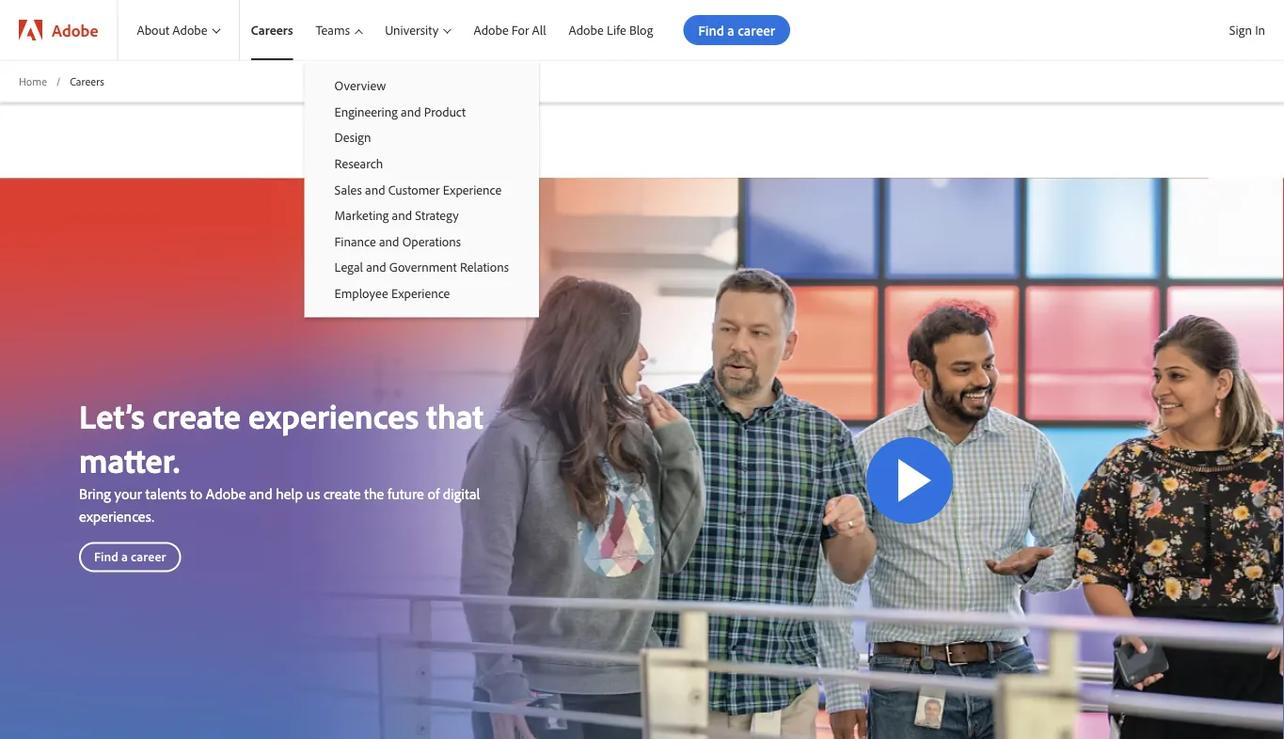 Task type: describe. For each thing, give the bounding box(es) containing it.
the
[[364, 484, 384, 503]]

and for finance
[[379, 233, 399, 249]]

operations
[[402, 233, 461, 249]]

matter.
[[79, 439, 180, 482]]

sales
[[335, 181, 362, 198]]

product
[[424, 103, 466, 120]]

and inside let's create experiences that matter. bring your talents to adobe and help us create the future of digital experiences.
[[249, 484, 273, 503]]

sales and customer experience link
[[305, 176, 539, 202]]

employee
[[335, 285, 388, 301]]

and for marketing
[[392, 207, 412, 224]]

adobe inside let's create experiences that matter. bring your talents to adobe and help us create the future of digital experiences.
[[206, 484, 246, 503]]

find
[[94, 548, 118, 565]]

digital
[[443, 484, 480, 503]]

engineering
[[335, 103, 398, 120]]

customer
[[388, 181, 440, 198]]

adobe link
[[0, 0, 117, 60]]

bring
[[79, 484, 111, 503]]

research
[[335, 155, 383, 172]]

of
[[428, 484, 440, 503]]

find a career
[[94, 548, 166, 565]]

government
[[389, 259, 457, 275]]

adobe for adobe
[[52, 19, 98, 40]]

employee experience link
[[305, 280, 539, 306]]

1 vertical spatial create
[[324, 484, 361, 503]]

experiences.
[[79, 507, 154, 526]]

university button
[[374, 0, 463, 60]]

adobe for all link
[[463, 0, 558, 60]]

legal and government relations link
[[305, 254, 539, 280]]

help
[[276, 484, 303, 503]]

let's create experiences that matter. bring your talents to adobe and help us create the future of digital experiences.
[[79, 395, 484, 526]]

strategy
[[415, 207, 459, 224]]

in
[[1256, 22, 1266, 38]]

research link
[[305, 150, 539, 176]]

overview
[[335, 77, 386, 94]]

find a career link
[[79, 543, 181, 573]]

adobe for all
[[474, 22, 546, 38]]

design link
[[305, 124, 539, 150]]

engineering and product
[[335, 103, 466, 120]]

marketing
[[335, 207, 389, 224]]

finance
[[335, 233, 376, 249]]

that
[[427, 395, 484, 438]]

adobe for adobe for all
[[474, 22, 509, 38]]

0 vertical spatial experience
[[443, 181, 502, 198]]

legal and government relations
[[335, 259, 509, 275]]

adobe life blog
[[569, 22, 653, 38]]

legal
[[335, 259, 363, 275]]

about adobe button
[[118, 0, 239, 60]]

sign
[[1230, 22, 1253, 38]]

home
[[19, 74, 47, 88]]

for
[[512, 22, 529, 38]]

teams button
[[305, 0, 374, 60]]

marketing and strategy link
[[305, 202, 539, 228]]



Task type: vqa. For each thing, say whether or not it's contained in the screenshot.
Teams
yes



Task type: locate. For each thing, give the bounding box(es) containing it.
group
[[305, 60, 539, 318]]

teams
[[316, 22, 350, 38]]

experience up "strategy"
[[443, 181, 502, 198]]

let's
[[79, 395, 145, 438]]

0 horizontal spatial careers
[[70, 74, 104, 88]]

careers link
[[240, 0, 305, 60]]

about adobe
[[137, 22, 208, 38]]

adobe inside popup button
[[173, 22, 208, 38]]

experiences
[[249, 395, 419, 438]]

overview link
[[305, 72, 539, 98]]

finance and operations
[[335, 233, 461, 249]]

and down overview link
[[401, 103, 421, 120]]

blog
[[630, 22, 653, 38]]

a
[[121, 548, 128, 565]]

careers left teams
[[251, 22, 293, 38]]

engineering and product link
[[305, 98, 539, 124]]

to
[[190, 484, 203, 503]]

experience
[[443, 181, 502, 198], [391, 285, 450, 301]]

and right sales
[[365, 181, 385, 198]]

all
[[532, 22, 546, 38]]

and up finance and operations
[[392, 207, 412, 224]]

design
[[335, 129, 371, 146]]

home link
[[19, 73, 47, 89]]

sales and customer experience
[[335, 181, 502, 198]]

and inside finance and operations link
[[379, 233, 399, 249]]

careers inside careers link
[[251, 22, 293, 38]]

and for legal
[[366, 259, 386, 275]]

and inside engineering and product link
[[401, 103, 421, 120]]

create up to
[[153, 395, 241, 438]]

group containing overview
[[305, 60, 539, 318]]

and inside sales and customer experience link
[[365, 181, 385, 198]]

adobe left for
[[474, 22, 509, 38]]

careers right the home
[[70, 74, 104, 88]]

us
[[306, 484, 320, 503]]

1 horizontal spatial careers
[[251, 22, 293, 38]]

adobe inside "link"
[[52, 19, 98, 40]]

sign in button
[[1226, 14, 1270, 46]]

career
[[131, 548, 166, 565]]

and for sales
[[365, 181, 385, 198]]

life
[[607, 22, 627, 38]]

adobe for adobe life blog
[[569, 22, 604, 38]]

employee experience
[[335, 285, 450, 301]]

adobe left the about
[[52, 19, 98, 40]]

and
[[401, 103, 421, 120], [365, 181, 385, 198], [392, 207, 412, 224], [379, 233, 399, 249], [366, 259, 386, 275], [249, 484, 273, 503]]

sign in
[[1230, 22, 1266, 38]]

and right legal
[[366, 259, 386, 275]]

finance and operations link
[[305, 228, 539, 254]]

careers
[[251, 22, 293, 38], [70, 74, 104, 88]]

talents
[[145, 484, 187, 503]]

experience down legal and government relations link
[[391, 285, 450, 301]]

and down marketing and strategy
[[379, 233, 399, 249]]

and inside marketing and strategy link
[[392, 207, 412, 224]]

adobe right to
[[206, 484, 246, 503]]

0 vertical spatial create
[[153, 395, 241, 438]]

marketing and strategy
[[335, 207, 459, 224]]

future
[[388, 484, 424, 503]]

relations
[[460, 259, 509, 275]]

and for engineering
[[401, 103, 421, 120]]

university
[[385, 22, 439, 38]]

adobe right the about
[[173, 22, 208, 38]]

adobe life blog link
[[558, 0, 665, 60]]

about
[[137, 22, 170, 38]]

create right us
[[324, 484, 361, 503]]

1 vertical spatial careers
[[70, 74, 104, 88]]

your
[[114, 484, 142, 503]]

0 horizontal spatial create
[[153, 395, 241, 438]]

adobe
[[52, 19, 98, 40], [173, 22, 208, 38], [474, 22, 509, 38], [569, 22, 604, 38], [206, 484, 246, 503]]

adobe left life
[[569, 22, 604, 38]]

1 horizontal spatial create
[[324, 484, 361, 503]]

0 vertical spatial careers
[[251, 22, 293, 38]]

and inside legal and government relations link
[[366, 259, 386, 275]]

create
[[153, 395, 241, 438], [324, 484, 361, 503]]

and left the help
[[249, 484, 273, 503]]

1 vertical spatial experience
[[391, 285, 450, 301]]



